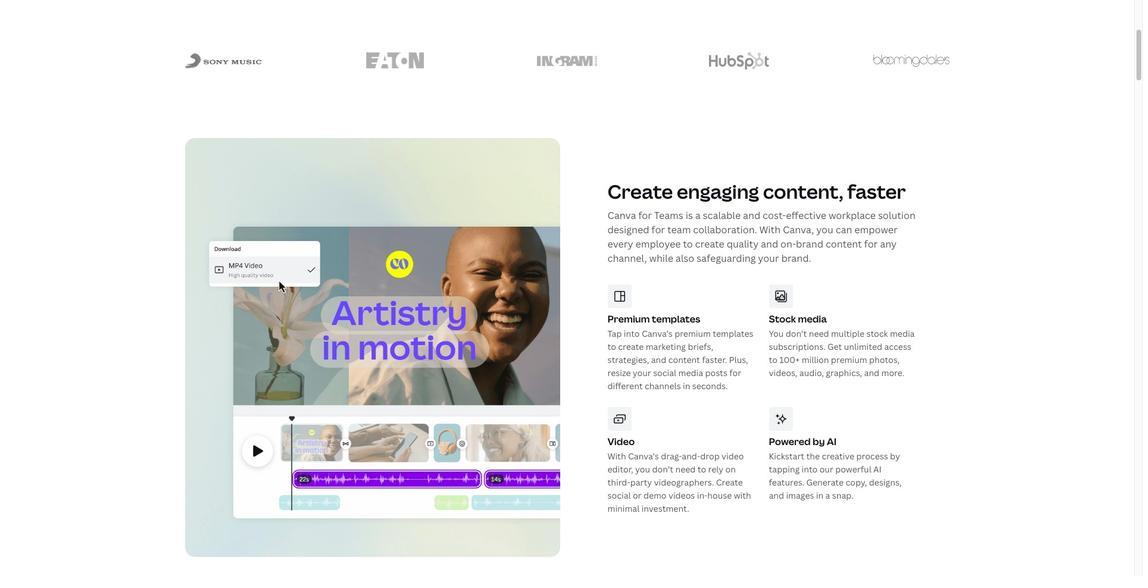 Task type: describe. For each thing, give the bounding box(es) containing it.
party
[[631, 477, 652, 489]]

premium
[[608, 313, 650, 326]]

powerful
[[836, 464, 872, 476]]

faster
[[848, 179, 907, 205]]

content,
[[764, 179, 844, 205]]

resize
[[608, 368, 631, 379]]

create inside 'premium templates tap into canva's premium templates to create marketing briefs, strategies, and content faster. plus, resize your social media posts for different channels in seconds.'
[[619, 342, 644, 353]]

faster.
[[703, 355, 728, 366]]

posts
[[706, 368, 728, 379]]

into inside powered by ai kickstart the creative process by tapping into our powerful ai features. generate copy, designs, and images in a snap.
[[802, 464, 818, 476]]

is
[[686, 209, 693, 222]]

into inside 'premium templates tap into canva's premium templates to create marketing briefs, strategies, and content faster. plus, resize your social media posts for different channels in seconds.'
[[624, 328, 640, 340]]

2 horizontal spatial media
[[891, 328, 915, 340]]

and-
[[682, 451, 701, 463]]

premium templates tap into canva's premium templates to create marketing briefs, strategies, and content faster. plus, resize your social media posts for different channels in seconds.
[[608, 313, 754, 392]]

you inside video with canva's drag-and-drop video editor, you don't need to rely on third-party videographers. create social or demo videos in-house with minimal investment.
[[636, 464, 651, 476]]

graphics,
[[827, 368, 863, 379]]

kickstart
[[769, 451, 805, 463]]

100+
[[780, 355, 800, 366]]

for up designed
[[639, 209, 652, 222]]

quality
[[727, 238, 759, 251]]

can
[[836, 224, 853, 237]]

social for templates
[[654, 368, 677, 379]]

premium inside 'stock media you don't need multiple stock media subscriptions. get unlimited access to 100+ million premium photos, videos, audio, graphics, and more.'
[[832, 355, 868, 366]]

bloomingdale's image
[[874, 55, 950, 67]]

employee
[[636, 238, 681, 251]]

get
[[828, 342, 843, 353]]

multiple
[[832, 328, 865, 340]]

video
[[608, 436, 635, 449]]

while
[[650, 252, 674, 265]]

drag-
[[661, 451, 682, 463]]

for inside 'premium templates tap into canva's premium templates to create marketing briefs, strategies, and content faster. plus, resize your social media posts for different channels in seconds.'
[[730, 368, 742, 379]]

social for with
[[608, 491, 631, 502]]

safeguarding
[[697, 252, 756, 265]]

on
[[726, 464, 736, 476]]

tap
[[608, 328, 622, 340]]

empower
[[855, 224, 898, 237]]

also
[[676, 252, 695, 265]]

create engaging content, faster canva for teams is a scalable and cost-effective workplace solution designed for team collaboration. with canva, you can empower every employee to create quality and on-brand content for any channel, while also safeguarding your brand.
[[608, 179, 916, 265]]

content inside create engaging content, faster canva for teams is a scalable and cost-effective workplace solution designed for team collaboration. with canva, you can empower every employee to create quality and on-brand content for any channel, while also safeguarding your brand.
[[826, 238, 863, 251]]

brand
[[797, 238, 824, 251]]

powered
[[769, 436, 811, 449]]

videographers.
[[654, 477, 715, 489]]

briefs,
[[688, 342, 714, 353]]

create inside create engaging content, faster canva for teams is a scalable and cost-effective workplace solution designed for team collaboration. with canva, you can empower every employee to create quality and on-brand content for any channel, while also safeguarding your brand.
[[608, 179, 673, 205]]

create inside video with canva's drag-and-drop video editor, you don't need to rely on third-party videographers. create social or demo videos in-house with minimal investment.
[[717, 477, 743, 489]]

process
[[857, 451, 889, 463]]

every
[[608, 238, 634, 251]]

stock media you don't need multiple stock media subscriptions. get unlimited access to 100+ million premium photos, videos, audio, graphics, and more.
[[769, 313, 915, 379]]

with inside create engaging content, faster canva for teams is a scalable and cost-effective workplace solution designed for team collaboration. with canva, you can empower every employee to create quality and on-brand content for any channel, while also safeguarding your brand.
[[760, 224, 781, 237]]

more.
[[882, 368, 905, 379]]

workplace
[[829, 209, 876, 222]]

channels
[[645, 381, 681, 392]]

hubspot image
[[710, 52, 770, 70]]

content inside 'premium templates tap into canva's premium templates to create marketing briefs, strategies, and content faster. plus, resize your social media posts for different channels in seconds.'
[[669, 355, 701, 366]]

strategies,
[[608, 355, 650, 366]]

sony music image
[[185, 53, 261, 69]]

1 vertical spatial templates
[[713, 328, 754, 340]]

with
[[734, 491, 752, 502]]

1 vertical spatial ai
[[874, 464, 882, 476]]

you inside create engaging content, faster canva for teams is a scalable and cost-effective workplace solution designed for team collaboration. with canva, you can empower every employee to create quality and on-brand content for any channel, while also safeguarding your brand.
[[817, 224, 834, 237]]

snap.
[[833, 491, 854, 502]]

on-
[[781, 238, 797, 251]]

copy,
[[846, 477, 868, 489]]

drop
[[701, 451, 720, 463]]

your inside create engaging content, faster canva for teams is a scalable and cost-effective workplace solution designed for team collaboration. with canva, you can empower every employee to create quality and on-brand content for any channel, while also safeguarding your brand.
[[759, 252, 780, 265]]

in-
[[698, 491, 708, 502]]

our
[[820, 464, 834, 476]]

you
[[769, 328, 784, 340]]

ingram miro image
[[537, 56, 598, 66]]

0 vertical spatial by
[[813, 436, 825, 449]]

editor,
[[608, 464, 634, 476]]

need inside video with canva's drag-and-drop video editor, you don't need to rely on third-party videographers. create social or demo videos in-house with minimal investment.
[[676, 464, 696, 476]]

canva
[[608, 209, 637, 222]]

third-
[[608, 477, 631, 489]]

seconds.
[[693, 381, 728, 392]]

with inside video with canva's drag-and-drop video editor, you don't need to rely on third-party videographers. create social or demo videos in-house with minimal investment.
[[608, 451, 627, 463]]

for up employee
[[652, 224, 666, 237]]



Task type: locate. For each thing, give the bounding box(es) containing it.
canva,
[[783, 224, 815, 237]]

1 horizontal spatial need
[[810, 328, 830, 340]]

and
[[744, 209, 761, 222], [761, 238, 779, 251], [652, 355, 667, 366], [865, 368, 880, 379], [769, 491, 785, 502]]

1 horizontal spatial ai
[[874, 464, 882, 476]]

1 horizontal spatial you
[[817, 224, 834, 237]]

in
[[683, 381, 691, 392], [817, 491, 824, 502]]

need
[[810, 328, 830, 340], [676, 464, 696, 476]]

in left seconds.
[[683, 381, 691, 392]]

need inside 'stock media you don't need multiple stock media subscriptions. get unlimited access to 100+ million premium photos, videos, audio, graphics, and more.'
[[810, 328, 830, 340]]

to left 100+
[[769, 355, 778, 366]]

1 horizontal spatial with
[[760, 224, 781, 237]]

eaton image
[[366, 53, 424, 69]]

a
[[696, 209, 701, 222], [826, 491, 831, 502]]

create up strategies,
[[619, 342, 644, 353]]

million
[[802, 355, 830, 366]]

0 horizontal spatial with
[[608, 451, 627, 463]]

0 vertical spatial media
[[798, 313, 827, 326]]

canva's
[[642, 328, 673, 340], [629, 451, 659, 463]]

to inside 'premium templates tap into canva's premium templates to create marketing briefs, strategies, and content faster. plus, resize your social media posts for different channels in seconds.'
[[608, 342, 617, 353]]

social inside video with canva's drag-and-drop video editor, you don't need to rely on third-party videographers. create social or demo videos in-house with minimal investment.
[[608, 491, 631, 502]]

images
[[787, 491, 815, 502]]

0 horizontal spatial don't
[[653, 464, 674, 476]]

1 vertical spatial in
[[817, 491, 824, 502]]

1 vertical spatial don't
[[653, 464, 674, 476]]

templates up plus,
[[713, 328, 754, 340]]

any
[[881, 238, 897, 251]]

0 horizontal spatial your
[[633, 368, 652, 379]]

by up the
[[813, 436, 825, 449]]

don't
[[786, 328, 808, 340], [653, 464, 674, 476]]

subscriptions.
[[769, 342, 826, 353]]

tapping
[[769, 464, 800, 476]]

1 horizontal spatial your
[[759, 252, 780, 265]]

you
[[817, 224, 834, 237], [636, 464, 651, 476]]

social
[[654, 368, 677, 379], [608, 491, 631, 502]]

canva's inside video with canva's drag-and-drop video editor, you don't need to rely on third-party videographers. create social or demo videos in-house with minimal investment.
[[629, 451, 659, 463]]

1 vertical spatial with
[[608, 451, 627, 463]]

channel,
[[608, 252, 647, 265]]

and down features.
[[769, 491, 785, 502]]

to up also on the right top of the page
[[684, 238, 693, 251]]

0 horizontal spatial by
[[813, 436, 825, 449]]

media right "stock"
[[798, 313, 827, 326]]

ai up creative
[[827, 436, 837, 449]]

1 horizontal spatial a
[[826, 491, 831, 502]]

ai
[[827, 436, 837, 449], [874, 464, 882, 476]]

1 vertical spatial by
[[891, 451, 901, 463]]

social up channels at the bottom
[[654, 368, 677, 379]]

0 vertical spatial in
[[683, 381, 691, 392]]

premium up graphics,
[[832, 355, 868, 366]]

1 horizontal spatial social
[[654, 368, 677, 379]]

team
[[668, 224, 691, 237]]

or
[[633, 491, 642, 502]]

don't down drag-
[[653, 464, 674, 476]]

brand.
[[782, 252, 812, 265]]

0 vertical spatial you
[[817, 224, 834, 237]]

plus,
[[730, 355, 749, 366]]

0 vertical spatial don't
[[786, 328, 808, 340]]

for down plus,
[[730, 368, 742, 379]]

ai down process
[[874, 464, 882, 476]]

rely
[[709, 464, 724, 476]]

premium up briefs,
[[675, 328, 711, 340]]

you left can
[[817, 224, 834, 237]]

content down can
[[826, 238, 863, 251]]

1 vertical spatial create
[[619, 342, 644, 353]]

0 vertical spatial premium
[[675, 328, 711, 340]]

0 horizontal spatial create
[[619, 342, 644, 353]]

creative
[[822, 451, 855, 463]]

media up access
[[891, 328, 915, 340]]

create down 'collaboration.'
[[696, 238, 725, 251]]

to
[[684, 238, 693, 251], [608, 342, 617, 353], [769, 355, 778, 366], [698, 464, 707, 476]]

1 vertical spatial need
[[676, 464, 696, 476]]

create up canva
[[608, 179, 673, 205]]

1 horizontal spatial in
[[817, 491, 824, 502]]

content down briefs,
[[669, 355, 701, 366]]

to left rely
[[698, 464, 707, 476]]

1 horizontal spatial premium
[[832, 355, 868, 366]]

social down "third-" at bottom
[[608, 491, 631, 502]]

2 vertical spatial media
[[679, 368, 704, 379]]

to inside 'stock media you don't need multiple stock media subscriptions. get unlimited access to 100+ million premium photos, videos, audio, graphics, and more.'
[[769, 355, 778, 366]]

0 horizontal spatial you
[[636, 464, 651, 476]]

1 vertical spatial content
[[669, 355, 701, 366]]

0 vertical spatial ai
[[827, 436, 837, 449]]

your inside 'premium templates tap into canva's premium templates to create marketing briefs, strategies, and content faster. plus, resize your social media posts for different channels in seconds.'
[[633, 368, 652, 379]]

1 vertical spatial canva's
[[629, 451, 659, 463]]

1 horizontal spatial templates
[[713, 328, 754, 340]]

1 horizontal spatial create
[[696, 238, 725, 251]]

0 vertical spatial create
[[696, 238, 725, 251]]

to inside video with canva's drag-and-drop video editor, you don't need to rely on third-party videographers. create social or demo videos in-house with minimal investment.
[[698, 464, 707, 476]]

audio,
[[800, 368, 825, 379]]

stock
[[867, 328, 889, 340]]

video with canva's drag-and-drop video editor, you don't need to rely on third-party videographers. create social or demo videos in-house with minimal investment.
[[608, 436, 752, 515]]

1 vertical spatial media
[[891, 328, 915, 340]]

videos
[[669, 491, 695, 502]]

into down premium
[[624, 328, 640, 340]]

your down strategies,
[[633, 368, 652, 379]]

0 horizontal spatial premium
[[675, 328, 711, 340]]

by
[[813, 436, 825, 449], [891, 451, 901, 463]]

your left brand.
[[759, 252, 780, 265]]

the
[[807, 451, 820, 463]]

powered by ai kickstart the creative process by tapping into our powerful ai features. generate copy, designs, and images in a snap.
[[769, 436, 902, 502]]

to inside create engaging content, faster canva for teams is a scalable and cost-effective workplace solution designed for team collaboration. with canva, you can empower every employee to create quality and on-brand content for any channel, while also safeguarding your brand.
[[684, 238, 693, 251]]

designed
[[608, 224, 650, 237]]

demo
[[644, 491, 667, 502]]

engaging
[[677, 179, 760, 205]]

0 vertical spatial canva's
[[642, 328, 673, 340]]

collaboration.
[[694, 224, 758, 237]]

marketing
[[646, 342, 686, 353]]

0 vertical spatial into
[[624, 328, 640, 340]]

don't up the 'subscriptions.'
[[786, 328, 808, 340]]

0 vertical spatial need
[[810, 328, 830, 340]]

by right process
[[891, 451, 901, 463]]

in down generate
[[817, 491, 824, 502]]

video
[[722, 451, 744, 463]]

effective
[[787, 209, 827, 222]]

create
[[696, 238, 725, 251], [619, 342, 644, 353]]

1 horizontal spatial into
[[802, 464, 818, 476]]

templates
[[652, 313, 701, 326], [713, 328, 754, 340]]

0 vertical spatial a
[[696, 209, 701, 222]]

need up the videographers.
[[676, 464, 696, 476]]

features.
[[769, 477, 805, 489]]

with up editor,
[[608, 451, 627, 463]]

content
[[826, 238, 863, 251], [669, 355, 701, 366]]

0 horizontal spatial social
[[608, 491, 631, 502]]

don't inside video with canva's drag-and-drop video editor, you don't need to rely on third-party videographers. create social or demo videos in-house with minimal investment.
[[653, 464, 674, 476]]

premium inside 'premium templates tap into canva's premium templates to create marketing briefs, strategies, and content faster. plus, resize your social media posts for different channels in seconds.'
[[675, 328, 711, 340]]

minimal
[[608, 504, 640, 515]]

0 horizontal spatial in
[[683, 381, 691, 392]]

and down photos,
[[865, 368, 880, 379]]

need up get
[[810, 328, 830, 340]]

videos,
[[769, 368, 798, 379]]

into down the
[[802, 464, 818, 476]]

create
[[608, 179, 673, 205], [717, 477, 743, 489]]

in inside powered by ai kickstart the creative process by tapping into our powerful ai features. generate copy, designs, and images in a snap.
[[817, 491, 824, 502]]

0 horizontal spatial into
[[624, 328, 640, 340]]

and down marketing
[[652, 355, 667, 366]]

photos,
[[870, 355, 900, 366]]

1 vertical spatial premium
[[832, 355, 868, 366]]

and inside powered by ai kickstart the creative process by tapping into our powerful ai features. generate copy, designs, and images in a snap.
[[769, 491, 785, 502]]

0 horizontal spatial create
[[608, 179, 673, 205]]

0 vertical spatial with
[[760, 224, 781, 237]]

0 vertical spatial create
[[608, 179, 673, 205]]

1 vertical spatial your
[[633, 368, 652, 379]]

1 vertical spatial into
[[802, 464, 818, 476]]

a inside powered by ai kickstart the creative process by tapping into our powerful ai features. generate copy, designs, and images in a snap.
[[826, 491, 831, 502]]

1 horizontal spatial don't
[[786, 328, 808, 340]]

1 horizontal spatial media
[[798, 313, 827, 326]]

0 horizontal spatial content
[[669, 355, 701, 366]]

to down tap
[[608, 342, 617, 353]]

1 vertical spatial social
[[608, 491, 631, 502]]

media up seconds.
[[679, 368, 704, 379]]

0 horizontal spatial ai
[[827, 436, 837, 449]]

social inside 'premium templates tap into canva's premium templates to create marketing briefs, strategies, and content faster. plus, resize your social media posts for different channels in seconds.'
[[654, 368, 677, 379]]

templates up marketing
[[652, 313, 701, 326]]

unlimited
[[845, 342, 883, 353]]

designs,
[[870, 477, 902, 489]]

1 horizontal spatial create
[[717, 477, 743, 489]]

with
[[760, 224, 781, 237], [608, 451, 627, 463]]

create inside create engaging content, faster canva for teams is a scalable and cost-effective workplace solution designed for team collaboration. with canva, you can empower every employee to create quality and on-brand content for any channel, while also safeguarding your brand.
[[696, 238, 725, 251]]

investment.
[[642, 504, 690, 515]]

and inside 'stock media you don't need multiple stock media subscriptions. get unlimited access to 100+ million premium photos, videos, audio, graphics, and more.'
[[865, 368, 880, 379]]

access
[[885, 342, 912, 353]]

and inside 'premium templates tap into canva's premium templates to create marketing briefs, strategies, and content faster. plus, resize your social media posts for different channels in seconds.'
[[652, 355, 667, 366]]

house
[[708, 491, 732, 502]]

you up party
[[636, 464, 651, 476]]

0 horizontal spatial a
[[696, 209, 701, 222]]

cost-
[[763, 209, 787, 222]]

1 horizontal spatial content
[[826, 238, 863, 251]]

1 vertical spatial a
[[826, 491, 831, 502]]

in inside 'premium templates tap into canva's premium templates to create marketing briefs, strategies, and content faster. plus, resize your social media posts for different channels in seconds.'
[[683, 381, 691, 392]]

media inside 'premium templates tap into canva's premium templates to create marketing briefs, strategies, and content faster. plus, resize your social media posts for different channels in seconds.'
[[679, 368, 704, 379]]

and left on-
[[761, 238, 779, 251]]

a inside create engaging content, faster canva for teams is a scalable and cost-effective workplace solution designed for team collaboration. with canva, you can empower every employee to create quality and on-brand content for any channel, while also safeguarding your brand.
[[696, 209, 701, 222]]

0 vertical spatial social
[[654, 368, 677, 379]]

your
[[759, 252, 780, 265], [633, 368, 652, 379]]

don't inside 'stock media you don't need multiple stock media subscriptions. get unlimited access to 100+ million premium photos, videos, audio, graphics, and more.'
[[786, 328, 808, 340]]

0 horizontal spatial media
[[679, 368, 704, 379]]

into
[[624, 328, 640, 340], [802, 464, 818, 476]]

0 vertical spatial content
[[826, 238, 863, 251]]

media
[[798, 313, 827, 326], [891, 328, 915, 340], [679, 368, 704, 379]]

0 horizontal spatial need
[[676, 464, 696, 476]]

generate
[[807, 477, 844, 489]]

create down on
[[717, 477, 743, 489]]

canva's inside 'premium templates tap into canva's premium templates to create marketing briefs, strategies, and content faster. plus, resize your social media posts for different channels in seconds.'
[[642, 328, 673, 340]]

solution
[[879, 209, 916, 222]]

different
[[608, 381, 643, 392]]

teams
[[655, 209, 684, 222]]

and left cost-
[[744, 209, 761, 222]]

0 vertical spatial your
[[759, 252, 780, 265]]

1 vertical spatial you
[[636, 464, 651, 476]]

canva's up marketing
[[642, 328, 673, 340]]

with down cost-
[[760, 224, 781, 237]]

0 vertical spatial templates
[[652, 313, 701, 326]]

1 horizontal spatial by
[[891, 451, 901, 463]]

0 horizontal spatial templates
[[652, 313, 701, 326]]

for
[[639, 209, 652, 222], [652, 224, 666, 237], [865, 238, 878, 251], [730, 368, 742, 379]]

a down generate
[[826, 491, 831, 502]]

canva's up party
[[629, 451, 659, 463]]

scalable
[[703, 209, 741, 222]]

1 vertical spatial create
[[717, 477, 743, 489]]

for down empower
[[865, 238, 878, 251]]

a right is
[[696, 209, 701, 222]]

stock
[[769, 313, 797, 326]]



Task type: vqa. For each thing, say whether or not it's contained in the screenshot.
templates to the bottom
yes



